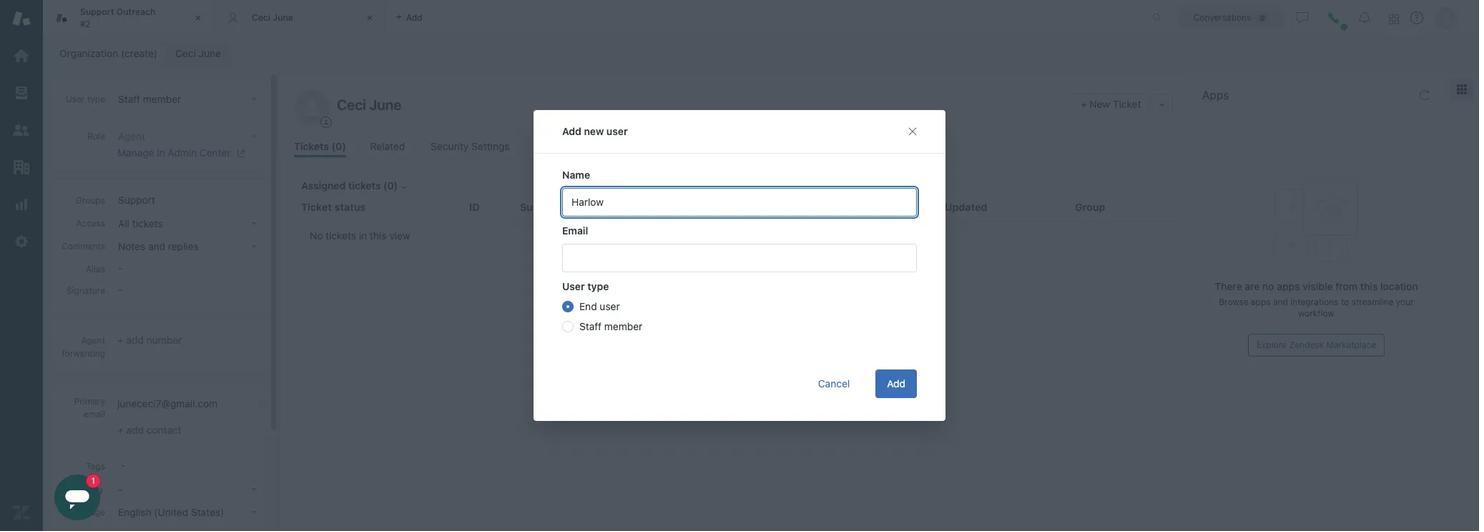 Task type: vqa. For each thing, say whether or not it's contained in the screenshot.
bottommost add
yes



Task type: describe. For each thing, give the bounding box(es) containing it.
(united
[[154, 507, 188, 519]]

notes and replies
[[118, 240, 199, 253]]

subject
[[520, 201, 558, 213]]

add for add number
[[126, 334, 144, 346]]

comments
[[62, 241, 105, 252]]

user inside dialog
[[562, 281, 585, 293]]

grid containing ticket status
[[280, 193, 1188, 532]]

+ new ticket
[[1081, 98, 1142, 110]]

ticket inside grid
[[301, 201, 332, 213]]

organization (create)
[[59, 47, 157, 59]]

no
[[1263, 281, 1275, 293]]

admin image
[[12, 233, 31, 251]]

assigned tickets (0)
[[301, 180, 398, 192]]

(create)
[[121, 47, 157, 59]]

- field
[[115, 458, 263, 474]]

org.
[[88, 484, 105, 495]]

are
[[1245, 281, 1260, 293]]

no tickets in this view
[[310, 230, 410, 242]]

apps image
[[1457, 84, 1468, 95]]

agent for agent forwarding
[[81, 336, 105, 346]]

junececi7@gmail.com
[[117, 398, 218, 410]]

status
[[335, 201, 366, 213]]

email
[[84, 409, 105, 420]]

1 vertical spatial (0)
[[383, 180, 398, 192]]

close image inside 'ceci june' tab
[[363, 11, 377, 25]]

zendesk support image
[[12, 9, 31, 28]]

1 vertical spatial apps
[[1252, 297, 1271, 308]]

1 horizontal spatial apps
[[1278, 281, 1301, 293]]

+ for + add number
[[117, 334, 124, 346]]

browse
[[1220, 297, 1249, 308]]

security settings link
[[431, 139, 514, 157]]

visible
[[1303, 281, 1334, 293]]

0 horizontal spatial type
[[87, 94, 105, 104]]

organization (create) button
[[50, 44, 167, 64]]

1 close image from the left
[[191, 11, 205, 25]]

in inside manage in admin center link
[[157, 147, 165, 159]]

tickets (0)
[[294, 140, 346, 152]]

+ new ticket button
[[1073, 94, 1150, 115]]

+ for + add contact
[[117, 424, 124, 436]]

access
[[76, 218, 105, 229]]

from
[[1336, 281, 1358, 293]]

june
[[273, 12, 293, 23]]

staff member button
[[114, 89, 263, 109]]

add new user dialog
[[534, 110, 946, 421]]

+ add contact
[[117, 424, 182, 436]]

get started image
[[12, 47, 31, 65]]

ticket status
[[301, 201, 366, 213]]

support outreach #2
[[80, 7, 156, 29]]

arrow down image for -
[[251, 489, 257, 492]]

group
[[1076, 201, 1106, 213]]

agent button
[[114, 127, 263, 147]]

conversations
[[1194, 12, 1252, 23]]

updated
[[945, 201, 988, 213]]

outreach
[[117, 7, 156, 17]]

workflow
[[1299, 308, 1335, 319]]

language
[[65, 507, 105, 518]]

0 vertical spatial (0)
[[332, 140, 346, 152]]

english (united states)
[[118, 507, 224, 519]]

organizations image
[[12, 158, 31, 177]]

arrow down image for notes and replies
[[251, 245, 257, 248]]

+ add number
[[117, 334, 182, 346]]

zendesk image
[[12, 504, 31, 522]]

get help image
[[1411, 11, 1424, 24]]

explore zendesk marketplace button
[[1249, 334, 1385, 357]]

#2
[[80, 18, 91, 29]]

states)
[[191, 507, 224, 519]]

zendesk products image
[[1390, 14, 1400, 24]]

ceci
[[252, 12, 271, 23]]

tickets (0) link
[[294, 139, 346, 157]]

explore
[[1257, 340, 1287, 351]]

cancel
[[819, 378, 850, 390]]

0 horizontal spatial user
[[66, 94, 85, 104]]

Name field
[[562, 188, 917, 217]]

add for add new user
[[562, 125, 582, 137]]

manage in admin center
[[117, 147, 231, 159]]

agent forwarding
[[62, 336, 105, 359]]

staff inside the add new user dialog
[[580, 321, 602, 333]]

forwarding
[[62, 348, 105, 359]]

security settings
[[431, 140, 510, 152]]

name
[[562, 169, 590, 181]]

admin
[[168, 147, 197, 159]]

english
[[118, 507, 151, 519]]

requester
[[639, 201, 690, 213]]

number
[[146, 334, 182, 346]]

email
[[562, 225, 588, 237]]

your
[[1397, 297, 1415, 308]]

and inside there are no apps visible from this location browse apps and integrations to streamline your workflow
[[1274, 297, 1289, 308]]

all
[[118, 218, 130, 230]]

there
[[1215, 281, 1243, 293]]

tickets for no
[[326, 230, 356, 242]]

signature
[[66, 286, 105, 296]]

assigned
[[301, 180, 346, 192]]

support for support outreach #2
[[80, 7, 114, 17]]

alias
[[86, 264, 105, 275]]

no
[[310, 230, 323, 242]]

zendesk
[[1290, 340, 1325, 351]]

english (united states) button
[[114, 503, 263, 523]]



Task type: locate. For each thing, give the bounding box(es) containing it.
and right notes on the top left of the page
[[148, 240, 165, 253]]

0 vertical spatial member
[[143, 93, 181, 105]]

add left number
[[126, 334, 144, 346]]

tickets
[[294, 140, 329, 152]]

1 vertical spatial add
[[126, 424, 144, 436]]

staff member inside button
[[118, 93, 181, 105]]

1 vertical spatial this
[[1361, 281, 1379, 293]]

add for add contact
[[126, 424, 144, 436]]

support for support
[[118, 194, 155, 206]]

tickets for assigned
[[348, 180, 381, 192]]

arrow down image inside english (united states) button
[[251, 512, 257, 514]]

1 horizontal spatial (0)
[[383, 180, 398, 192]]

ticket right new
[[1113, 98, 1142, 110]]

1 horizontal spatial type
[[588, 281, 609, 293]]

in down status on the top of the page
[[359, 230, 367, 242]]

0 vertical spatial add
[[126, 334, 144, 346]]

add
[[126, 334, 144, 346], [126, 424, 144, 436]]

marketplace
[[1327, 340, 1377, 351]]

notes
[[118, 240, 145, 253]]

0 vertical spatial user
[[607, 125, 628, 137]]

agent up forwarding
[[81, 336, 105, 346]]

(0)
[[332, 140, 346, 152], [383, 180, 398, 192]]

1 horizontal spatial in
[[359, 230, 367, 242]]

ticket down assigned at the left of page
[[301, 201, 332, 213]]

1 horizontal spatial staff member
[[580, 321, 643, 333]]

requested
[[789, 201, 843, 213]]

user type up end
[[562, 281, 609, 293]]

staff down end
[[580, 321, 602, 333]]

arrow down image inside all tickets button
[[251, 223, 257, 225]]

add new user
[[562, 125, 628, 137]]

ticket inside the + new ticket button
[[1113, 98, 1142, 110]]

grid
[[280, 193, 1188, 532]]

agent for agent
[[118, 130, 145, 142]]

1 horizontal spatial staff
[[580, 321, 602, 333]]

reporting image
[[12, 195, 31, 214]]

user down organization on the top of the page
[[66, 94, 85, 104]]

tickets right all
[[132, 218, 163, 230]]

staff member inside the add new user dialog
[[580, 321, 643, 333]]

2 vertical spatial tickets
[[326, 230, 356, 242]]

new
[[1090, 98, 1111, 110]]

Email field
[[562, 244, 917, 273]]

arrow down image inside notes and replies button
[[251, 245, 257, 248]]

conversations button
[[1179, 6, 1285, 29]]

and inside button
[[148, 240, 165, 253]]

2 close image from the left
[[363, 11, 377, 25]]

agent up manage
[[118, 130, 145, 142]]

+ left new
[[1081, 98, 1087, 110]]

0 vertical spatial type
[[87, 94, 105, 104]]

ticket
[[1113, 98, 1142, 110], [301, 201, 332, 213]]

this left view
[[370, 230, 387, 242]]

add right cancel
[[888, 378, 906, 390]]

agent
[[118, 130, 145, 142], [81, 336, 105, 346]]

agent inside button
[[118, 130, 145, 142]]

arrow down image inside - button
[[251, 489, 257, 492]]

1 vertical spatial user
[[562, 281, 585, 293]]

0 horizontal spatial (0)
[[332, 140, 346, 152]]

user type up role
[[66, 94, 105, 104]]

notes and replies button
[[114, 237, 263, 257]]

member up agent button on the left
[[143, 93, 181, 105]]

+ right agent forwarding
[[117, 334, 124, 346]]

staff member down (create)
[[118, 93, 181, 105]]

1 vertical spatial staff
[[580, 321, 602, 333]]

new
[[584, 125, 604, 137]]

0 horizontal spatial member
[[143, 93, 181, 105]]

tickets for all
[[132, 218, 163, 230]]

arrow down image inside staff member button
[[251, 98, 257, 101]]

1 horizontal spatial support
[[118, 194, 155, 206]]

replies
[[168, 240, 199, 253]]

member down end user
[[605, 321, 643, 333]]

support
[[80, 7, 114, 17], [118, 194, 155, 206]]

add button
[[876, 370, 917, 399]]

1 vertical spatial agent
[[81, 336, 105, 346]]

staff down (create)
[[118, 93, 140, 105]]

add left "contact"
[[126, 424, 144, 436]]

type inside the add new user dialog
[[588, 281, 609, 293]]

tickets
[[348, 180, 381, 192], [132, 218, 163, 230], [326, 230, 356, 242]]

tickets up status on the top of the page
[[348, 180, 381, 192]]

1 vertical spatial ticket
[[301, 201, 332, 213]]

0 vertical spatial this
[[370, 230, 387, 242]]

primary email
[[74, 396, 105, 420]]

groups
[[76, 195, 105, 206]]

1 horizontal spatial ticket
[[1113, 98, 1142, 110]]

0 vertical spatial user type
[[66, 94, 105, 104]]

2 vertical spatial arrow down image
[[251, 245, 257, 248]]

0 vertical spatial apps
[[1278, 281, 1301, 293]]

1 vertical spatial staff member
[[580, 321, 643, 333]]

1 vertical spatial arrow down image
[[251, 223, 257, 225]]

id
[[469, 201, 480, 213]]

staff member down end user
[[580, 321, 643, 333]]

0 horizontal spatial apps
[[1252, 297, 1271, 308]]

1 vertical spatial type
[[588, 281, 609, 293]]

there are no apps visible from this location browse apps and integrations to streamline your workflow
[[1215, 281, 1419, 319]]

1 vertical spatial user
[[600, 301, 620, 313]]

arrow down image inside agent button
[[251, 135, 257, 138]]

tickets inside grid
[[326, 230, 356, 242]]

1 horizontal spatial member
[[605, 321, 643, 333]]

user type inside the add new user dialog
[[562, 281, 609, 293]]

arrow down image
[[251, 98, 257, 101], [251, 223, 257, 225], [251, 245, 257, 248]]

support inside support outreach #2
[[80, 7, 114, 17]]

tabs tab list
[[43, 0, 1138, 36]]

end user
[[580, 301, 620, 313]]

tab
[[43, 0, 215, 36]]

apps
[[1203, 89, 1230, 102]]

1 horizontal spatial add
[[888, 378, 906, 390]]

streamline
[[1352, 297, 1394, 308]]

1 horizontal spatial this
[[1361, 281, 1379, 293]]

arrow down image for english (united states)
[[251, 512, 257, 514]]

all tickets button
[[114, 214, 263, 234]]

manage in admin center link
[[117, 147, 257, 160]]

0 horizontal spatial user type
[[66, 94, 105, 104]]

1 horizontal spatial and
[[1274, 297, 1289, 308]]

user
[[66, 94, 85, 104], [562, 281, 585, 293]]

role
[[88, 131, 105, 142]]

type up role
[[87, 94, 105, 104]]

apps down no
[[1252, 297, 1271, 308]]

this up streamline
[[1361, 281, 1379, 293]]

0 vertical spatial user
[[66, 94, 85, 104]]

+ for + new ticket
[[1081, 98, 1087, 110]]

close modal image
[[907, 126, 919, 137]]

arrow down image for agent
[[251, 135, 257, 138]]

tags
[[86, 462, 105, 472]]

0 horizontal spatial staff member
[[118, 93, 181, 105]]

0 horizontal spatial in
[[157, 147, 165, 159]]

1 vertical spatial user type
[[562, 281, 609, 293]]

add for add
[[888, 378, 906, 390]]

staff inside button
[[118, 93, 140, 105]]

and down no
[[1274, 297, 1289, 308]]

main element
[[0, 0, 43, 532]]

all tickets
[[118, 218, 163, 230]]

0 vertical spatial staff member
[[118, 93, 181, 105]]

0 vertical spatial ticket
[[1113, 98, 1142, 110]]

0 horizontal spatial close image
[[191, 11, 205, 25]]

1 vertical spatial add
[[888, 378, 906, 390]]

0 horizontal spatial this
[[370, 230, 387, 242]]

0 vertical spatial add
[[562, 125, 582, 137]]

1 vertical spatial support
[[118, 194, 155, 206]]

manage
[[117, 147, 154, 159]]

view
[[389, 230, 410, 242]]

0 vertical spatial arrow down image
[[251, 135, 257, 138]]

user right end
[[600, 301, 620, 313]]

1 vertical spatial member
[[605, 321, 643, 333]]

type up end user
[[588, 281, 609, 293]]

2 vertical spatial +
[[117, 424, 124, 436]]

tickets inside button
[[132, 218, 163, 230]]

1 horizontal spatial user type
[[562, 281, 609, 293]]

contact
[[146, 424, 182, 436]]

in left admin
[[157, 147, 165, 159]]

1 vertical spatial arrow down image
[[251, 489, 257, 492]]

1 horizontal spatial agent
[[118, 130, 145, 142]]

1 add from the top
[[126, 334, 144, 346]]

0 horizontal spatial agent
[[81, 336, 105, 346]]

primary
[[74, 396, 105, 407]]

0 vertical spatial in
[[157, 147, 165, 159]]

1 vertical spatial +
[[117, 334, 124, 346]]

1 arrow down image from the top
[[251, 98, 257, 101]]

1 arrow down image from the top
[[251, 135, 257, 138]]

this inside there are no apps visible from this location browse apps and integrations to streamline your workflow
[[1361, 281, 1379, 293]]

related
[[370, 140, 405, 152]]

support up all tickets
[[118, 194, 155, 206]]

end
[[580, 301, 597, 313]]

close image
[[191, 11, 205, 25], [363, 11, 377, 25]]

0 horizontal spatial support
[[80, 7, 114, 17]]

0 vertical spatial and
[[148, 240, 165, 253]]

0 vertical spatial tickets
[[348, 180, 381, 192]]

3 arrow down image from the top
[[251, 245, 257, 248]]

arrow down image for staff member
[[251, 98, 257, 101]]

in
[[157, 147, 165, 159], [359, 230, 367, 242]]

0 horizontal spatial and
[[148, 240, 165, 253]]

views image
[[12, 84, 31, 102]]

0 vertical spatial agent
[[118, 130, 145, 142]]

0 vertical spatial arrow down image
[[251, 98, 257, 101]]

explore zendesk marketplace
[[1257, 340, 1377, 351]]

type
[[87, 94, 105, 104], [588, 281, 609, 293]]

customers image
[[12, 121, 31, 140]]

apps right no
[[1278, 281, 1301, 293]]

agent inside agent forwarding
[[81, 336, 105, 346]]

user up end
[[562, 281, 585, 293]]

member inside button
[[143, 93, 181, 105]]

0 horizontal spatial staff
[[118, 93, 140, 105]]

member inside the add new user dialog
[[605, 321, 643, 333]]

add left new
[[562, 125, 582, 137]]

0 vertical spatial support
[[80, 7, 114, 17]]

tickets right 'no' at the top left
[[326, 230, 356, 242]]

2 arrow down image from the top
[[251, 489, 257, 492]]

location
[[1381, 281, 1419, 293]]

tab containing support outreach
[[43, 0, 215, 36]]

in inside grid
[[359, 230, 367, 242]]

1 horizontal spatial user
[[562, 281, 585, 293]]

related link
[[370, 139, 407, 157]]

1 vertical spatial tickets
[[132, 218, 163, 230]]

0 horizontal spatial ticket
[[301, 201, 332, 213]]

to
[[1342, 297, 1350, 308]]

3 arrow down image from the top
[[251, 512, 257, 514]]

user
[[607, 125, 628, 137], [600, 301, 620, 313]]

None text field
[[333, 94, 1068, 115]]

organization
[[59, 47, 118, 59]]

1 vertical spatial and
[[1274, 297, 1289, 308]]

(0) down related link
[[383, 180, 398, 192]]

cancel button
[[807, 370, 862, 399]]

add inside "button"
[[888, 378, 906, 390]]

0 horizontal spatial add
[[562, 125, 582, 137]]

2 add from the top
[[126, 424, 144, 436]]

- button
[[114, 480, 263, 500]]

1 horizontal spatial close image
[[363, 11, 377, 25]]

ceci june
[[252, 12, 293, 23]]

user right new
[[607, 125, 628, 137]]

center
[[200, 147, 231, 159]]

arrow down image
[[251, 135, 257, 138], [251, 489, 257, 492], [251, 512, 257, 514]]

+ inside button
[[1081, 98, 1087, 110]]

staff
[[118, 93, 140, 105], [580, 321, 602, 333]]

1 vertical spatial in
[[359, 230, 367, 242]]

security
[[431, 140, 469, 152]]

ceci june tab
[[215, 0, 386, 36]]

support up #2
[[80, 7, 114, 17]]

-
[[118, 484, 123, 496]]

+ left "contact"
[[117, 424, 124, 436]]

0 vertical spatial staff
[[118, 93, 140, 105]]

arrow down image for all tickets
[[251, 223, 257, 225]]

integrations
[[1291, 297, 1339, 308]]

2 arrow down image from the top
[[251, 223, 257, 225]]

(0) right tickets
[[332, 140, 346, 152]]

add
[[562, 125, 582, 137], [888, 378, 906, 390]]

2 vertical spatial arrow down image
[[251, 512, 257, 514]]

staff member
[[118, 93, 181, 105], [580, 321, 643, 333]]

settings
[[472, 140, 510, 152]]

0 vertical spatial +
[[1081, 98, 1087, 110]]



